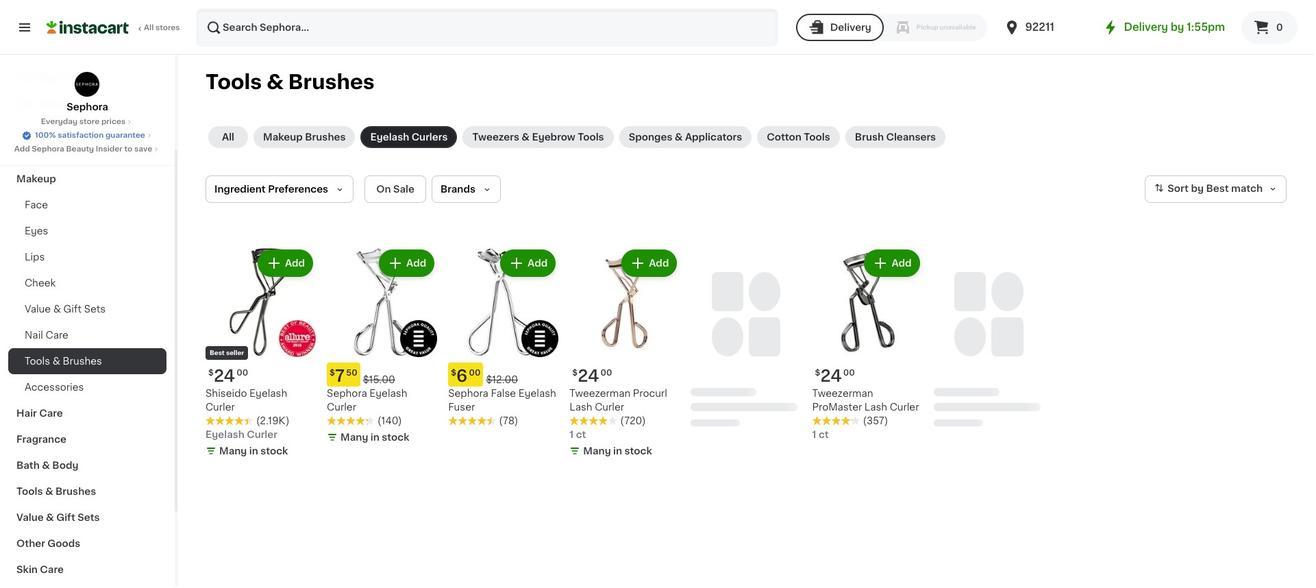 Task type: locate. For each thing, give the bounding box(es) containing it.
tools & brushes up accessories
[[25, 356, 102, 366]]

1 horizontal spatial many
[[341, 433, 368, 442]]

ct down promaster
[[819, 430, 829, 439]]

care
[[46, 330, 68, 340], [39, 409, 63, 418], [40, 565, 64, 574]]

many for eyelash curler
[[219, 446, 247, 456]]

eyelash inside $ 7 50 $15.00 sephora eyelash curler
[[370, 389, 407, 398]]

guarantee
[[106, 132, 145, 139]]

7
[[335, 368, 345, 384]]

in
[[371, 433, 380, 442], [249, 446, 258, 456], [613, 446, 622, 456]]

in down (720)
[[613, 446, 622, 456]]

all left stores
[[144, 24, 154, 32]]

1 for tweezerman promaster lash curler
[[813, 430, 817, 439]]

sephora down 7
[[327, 389, 367, 398]]

delivery for delivery by 1:55pm
[[1124, 22, 1169, 32]]

sephora false eyelash fuser
[[448, 389, 556, 412]]

3 $ from the left
[[451, 369, 457, 377]]

tools & brushes for second tools & brushes link from the bottom
[[25, 356, 102, 366]]

many in stock for eyelash curler
[[219, 446, 288, 456]]

2 vertical spatial care
[[40, 565, 64, 574]]

tweezerman for procurl
[[570, 389, 631, 398]]

1 down promaster
[[813, 430, 817, 439]]

2 1 from the left
[[813, 430, 817, 439]]

0 vertical spatial tools & brushes
[[206, 72, 375, 92]]

brushes down the body
[[55, 487, 96, 496]]

1 add button from the left
[[259, 251, 312, 276]]

1 horizontal spatial delivery
[[1124, 22, 1169, 32]]

add button for sephora eyelash curler
[[380, 251, 433, 276]]

1 down tweezerman procurl lash curler
[[570, 430, 574, 439]]

0 vertical spatial value & gift sets link
[[8, 296, 167, 322]]

stock down (720)
[[625, 446, 652, 456]]

5 add button from the left
[[866, 251, 919, 276]]

many down $ 7 50 $15.00 sephora eyelash curler
[[341, 433, 368, 442]]

0 horizontal spatial makeup
[[16, 174, 56, 184]]

2 tweezerman from the left
[[813, 389, 874, 398]]

care for skin care
[[40, 565, 64, 574]]

all stores
[[144, 24, 180, 32]]

add button for shiseido eyelash curler
[[259, 251, 312, 276]]

many
[[341, 433, 368, 442], [219, 446, 247, 456], [584, 446, 611, 456]]

best inside the product group
[[210, 350, 225, 356]]

0 horizontal spatial lash
[[570, 402, 593, 412]]

tools & brushes up "makeup brushes" link
[[206, 72, 375, 92]]

tools up all link
[[206, 72, 262, 92]]

$ up tweezerman procurl lash curler
[[573, 369, 578, 377]]

by for sort
[[1192, 184, 1204, 193]]

curler inside tweezerman promaster lash curler
[[890, 402, 919, 412]]

cleansers
[[887, 132, 936, 142]]

$ 24 00 up tweezerman procurl lash curler
[[573, 368, 612, 384]]

in down (140)
[[371, 433, 380, 442]]

4 product group from the left
[[570, 247, 680, 461]]

many down tweezerman procurl lash curler
[[584, 446, 611, 456]]

sets up nail care link
[[84, 304, 106, 314]]

sephora inside $ 7 50 $15.00 sephora eyelash curler
[[327, 389, 367, 398]]

2 horizontal spatial 24
[[821, 368, 842, 384]]

by right sort
[[1192, 184, 1204, 193]]

24 up tweezerman procurl lash curler
[[578, 368, 599, 384]]

sets up other goods link
[[78, 513, 100, 522]]

store
[[79, 118, 100, 125]]

add button for sephora false eyelash fuser
[[502, 251, 555, 276]]

1 horizontal spatial by
[[1192, 184, 1204, 193]]

0 vertical spatial tools & brushes link
[[8, 348, 167, 374]]

24
[[214, 368, 235, 384], [578, 368, 599, 384], [821, 368, 842, 384]]

2 add button from the left
[[380, 251, 433, 276]]

stock down (140)
[[382, 433, 410, 442]]

3 00 from the left
[[601, 369, 612, 377]]

Best match Sort by field
[[1145, 175, 1287, 203]]

1 horizontal spatial beauty
[[120, 148, 156, 158]]

1 ct for tweezerman promaster lash curler
[[813, 430, 829, 439]]

2 24 from the left
[[578, 368, 599, 384]]

best inside field
[[1207, 184, 1229, 193]]

1 vertical spatial gift
[[56, 513, 75, 522]]

product group
[[206, 247, 316, 461], [327, 247, 437, 447], [448, 247, 559, 428], [570, 247, 680, 461], [813, 247, 923, 441]]

best left "seller"
[[210, 350, 225, 356]]

1 horizontal spatial stock
[[382, 433, 410, 442]]

care for hair care
[[39, 409, 63, 418]]

eyelash down $15.00
[[370, 389, 407, 398]]

add button for tweezerman promaster lash curler
[[866, 251, 919, 276]]

tweezerman up (720)
[[570, 389, 631, 398]]

1 ct down promaster
[[813, 430, 829, 439]]

applicators
[[685, 132, 742, 142]]

holiday
[[16, 148, 55, 158]]

1 ct down tweezerman procurl lash curler
[[570, 430, 586, 439]]

skin
[[16, 565, 38, 574]]

tools & brushes link
[[8, 348, 167, 374], [8, 478, 167, 504]]

00
[[237, 369, 248, 377], [469, 369, 481, 377], [601, 369, 612, 377], [844, 369, 855, 377]]

1 vertical spatial all
[[222, 132, 234, 142]]

hair
[[16, 409, 37, 418]]

$ up promaster
[[815, 369, 821, 377]]

curler down shiseido
[[206, 402, 235, 412]]

1:55pm
[[1187, 22, 1226, 32]]

2 horizontal spatial $ 24 00
[[815, 368, 855, 384]]

0 vertical spatial by
[[1171, 22, 1185, 32]]

& right bath
[[42, 461, 50, 470]]

curler right promaster
[[890, 402, 919, 412]]

00 for shiseido eyelash curler
[[237, 369, 248, 377]]

$ 24 00 up promaster
[[815, 368, 855, 384]]

00 for tweezerman promaster lash curler
[[844, 369, 855, 377]]

lash for (357)
[[865, 402, 888, 412]]

stock down (2.19k)
[[261, 446, 288, 456]]

0 horizontal spatial 1 ct
[[570, 430, 586, 439]]

$ for shiseido eyelash curler
[[208, 369, 214, 377]]

1 horizontal spatial lash
[[865, 402, 888, 412]]

sets
[[84, 304, 106, 314], [78, 513, 100, 522]]

value & gift sets link up goods
[[8, 504, 167, 531]]

gift down cheek link
[[63, 304, 82, 314]]

gift up goods
[[56, 513, 75, 522]]

curler down (2.19k)
[[247, 430, 278, 439]]

$15.00
[[363, 375, 395, 385]]

many in stock down (720)
[[584, 446, 652, 456]]

1 vertical spatial by
[[1192, 184, 1204, 193]]

eyelash curler
[[206, 430, 278, 439]]

sephora logo image
[[74, 71, 100, 97]]

delivery for delivery
[[830, 23, 872, 32]]

00 up tweezerman procurl lash curler
[[601, 369, 612, 377]]

& left eyebrow at top left
[[522, 132, 530, 142]]

1 1 ct from the left
[[570, 430, 586, 439]]

tools & brushes link up accessories
[[8, 348, 167, 374]]

100% satisfaction guarantee button
[[21, 127, 153, 141]]

1 vertical spatial sets
[[78, 513, 100, 522]]

many in stock for 1 ct
[[584, 446, 652, 456]]

2 $ 24 00 from the left
[[573, 368, 612, 384]]

2 00 from the left
[[469, 369, 481, 377]]

all up "ingredient"
[[222, 132, 234, 142]]

tweezerman inside tweezerman procurl lash curler
[[570, 389, 631, 398]]

100%
[[35, 132, 56, 139]]

1 00 from the left
[[237, 369, 248, 377]]

24 for tweezerman promaster lash curler
[[821, 368, 842, 384]]

value & gift sets link up nail care
[[8, 296, 167, 322]]

add sephora beauty insider to save
[[14, 145, 152, 153]]

save
[[134, 145, 152, 153]]

other goods link
[[8, 531, 167, 557]]

makeup up the ingredient preferences dropdown button
[[263, 132, 303, 142]]

4 add button from the left
[[623, 251, 676, 276]]

care right nail
[[46, 330, 68, 340]]

1 ct
[[570, 430, 586, 439], [813, 430, 829, 439]]

value down 'cheek'
[[25, 304, 51, 314]]

0 vertical spatial best
[[1207, 184, 1229, 193]]

$ for tweezerman promaster lash curler
[[815, 369, 821, 377]]

nail care
[[25, 330, 68, 340]]

many in stock down eyelash curler
[[219, 446, 288, 456]]

makeup brushes link
[[254, 126, 355, 148]]

50
[[346, 369, 358, 377]]

makeup up face
[[16, 174, 56, 184]]

00 right "6"
[[469, 369, 481, 377]]

24 up shiseido
[[214, 368, 235, 384]]

1 horizontal spatial all
[[222, 132, 234, 142]]

false
[[491, 389, 516, 398]]

sephora
[[67, 102, 108, 112], [32, 145, 64, 153], [327, 389, 367, 398], [448, 389, 489, 398]]

many in stock
[[341, 433, 410, 442], [219, 446, 288, 456], [584, 446, 652, 456]]

0 horizontal spatial 1
[[570, 430, 574, 439]]

0 horizontal spatial best
[[210, 350, 225, 356]]

curler inside shiseido eyelash curler
[[206, 402, 235, 412]]

0 horizontal spatial stock
[[261, 446, 288, 456]]

skin care link
[[8, 557, 167, 583]]

add
[[14, 145, 30, 153], [285, 258, 305, 268], [406, 258, 426, 268], [528, 258, 548, 268], [649, 258, 669, 268], [892, 258, 912, 268]]

value up other on the left of the page
[[16, 513, 44, 522]]

00 down "seller"
[[237, 369, 248, 377]]

1 $ 24 00 from the left
[[208, 368, 248, 384]]

3 add button from the left
[[502, 251, 555, 276]]

beauty inside 'link'
[[120, 148, 156, 158]]

curler inside $ 7 50 $15.00 sephora eyelash curler
[[327, 402, 356, 412]]

1 ct from the left
[[576, 430, 586, 439]]

1 horizontal spatial makeup
[[263, 132, 303, 142]]

stock for tweezerman procurl lash curler
[[625, 446, 652, 456]]

eyes
[[25, 226, 48, 236]]

1 lash from the left
[[570, 402, 593, 412]]

in down eyelash curler
[[249, 446, 258, 456]]

1 vertical spatial makeup
[[16, 174, 56, 184]]

tools & brushes down bath & body
[[16, 487, 96, 496]]

tools & brushes
[[206, 72, 375, 92], [25, 356, 102, 366], [16, 487, 96, 496]]

None search field
[[196, 8, 778, 47]]

5 product group from the left
[[813, 247, 923, 441]]

0 vertical spatial makeup
[[263, 132, 303, 142]]

$ 24 00 up shiseido
[[208, 368, 248, 384]]

accessories
[[25, 382, 84, 392]]

ct down tweezerman procurl lash curler
[[576, 430, 586, 439]]

1 horizontal spatial best
[[1207, 184, 1229, 193]]

brushes up "makeup brushes" link
[[288, 72, 375, 92]]

0 horizontal spatial 24
[[214, 368, 235, 384]]

3 24 from the left
[[821, 368, 842, 384]]

1 horizontal spatial $ 24 00
[[573, 368, 612, 384]]

fragrance
[[16, 435, 67, 444]]

lash inside tweezerman procurl lash curler
[[570, 402, 593, 412]]

many down eyelash curler
[[219, 446, 247, 456]]

many in stock down (140)
[[341, 433, 410, 442]]

$ left 50
[[330, 369, 335, 377]]

0 horizontal spatial $ 24 00
[[208, 368, 248, 384]]

2 horizontal spatial stock
[[625, 446, 652, 456]]

$ inside $ 6 00
[[451, 369, 457, 377]]

00 up tweezerman promaster lash curler
[[844, 369, 855, 377]]

party
[[57, 148, 84, 158]]

delivery
[[1124, 22, 1169, 32], [830, 23, 872, 32]]

1 1 from the left
[[570, 430, 574, 439]]

1 24 from the left
[[214, 368, 235, 384]]

delivery inside button
[[830, 23, 872, 32]]

makeup
[[263, 132, 303, 142], [16, 174, 56, 184]]

0 horizontal spatial many in stock
[[219, 446, 288, 456]]

ct for tweezerman promaster lash curler
[[819, 430, 829, 439]]

sephora inside sephora false eyelash fuser
[[448, 389, 489, 398]]

1 vertical spatial value
[[16, 513, 44, 522]]

ready
[[86, 148, 118, 158]]

(140)
[[378, 416, 402, 426]]

lash inside tweezerman promaster lash curler
[[865, 402, 888, 412]]

3 product group from the left
[[448, 247, 559, 428]]

cheek
[[25, 278, 56, 288]]

other
[[16, 539, 45, 548]]

eyelash
[[370, 132, 409, 142], [250, 389, 287, 398], [370, 389, 407, 398], [519, 389, 556, 398], [206, 430, 245, 439]]

all
[[144, 24, 154, 32], [222, 132, 234, 142]]

tools
[[206, 72, 262, 92], [578, 132, 604, 142], [804, 132, 831, 142], [25, 356, 50, 366], [16, 487, 43, 496]]

tweezerman up promaster
[[813, 389, 874, 398]]

0 vertical spatial care
[[46, 330, 68, 340]]

care right hair
[[39, 409, 63, 418]]

$ 24 00 for shiseido eyelash curler
[[208, 368, 248, 384]]

1 horizontal spatial 24
[[578, 368, 599, 384]]

tweezerman procurl lash curler
[[570, 389, 667, 412]]

value & gift sets up nail care
[[25, 304, 106, 314]]

(78)
[[499, 416, 518, 426]]

24 up promaster
[[821, 368, 842, 384]]

brushes
[[288, 72, 375, 92], [305, 132, 346, 142], [63, 356, 102, 366], [55, 487, 96, 496]]

makeup link
[[8, 166, 167, 192]]

value & gift sets
[[25, 304, 106, 314], [16, 513, 100, 522]]

Search field
[[197, 10, 777, 45]]

2 $ from the left
[[330, 369, 335, 377]]

shiseido eyelash curler
[[206, 389, 287, 412]]

care right skin
[[40, 565, 64, 574]]

1 horizontal spatial ct
[[819, 430, 829, 439]]

1 vertical spatial tools & brushes link
[[8, 478, 167, 504]]

5 $ from the left
[[815, 369, 821, 377]]

all stores link
[[47, 8, 181, 47]]

all for all
[[222, 132, 234, 142]]

& right sponges
[[675, 132, 683, 142]]

1 $ from the left
[[208, 369, 214, 377]]

0 horizontal spatial tweezerman
[[570, 389, 631, 398]]

& up "makeup brushes" link
[[267, 72, 284, 92]]

ct
[[576, 430, 586, 439], [819, 430, 829, 439]]

eyelash up (2.19k)
[[250, 389, 287, 398]]

curlers
[[412, 132, 448, 142]]

2 product group from the left
[[327, 247, 437, 447]]

by inside field
[[1192, 184, 1204, 193]]

fragrance link
[[8, 426, 167, 452]]

2 ct from the left
[[819, 430, 829, 439]]

2 vertical spatial tools & brushes
[[16, 487, 96, 496]]

1 vertical spatial care
[[39, 409, 63, 418]]

0 horizontal spatial many
[[219, 446, 247, 456]]

value & gift sets up goods
[[16, 513, 100, 522]]

4 00 from the left
[[844, 369, 855, 377]]

best for best seller
[[210, 350, 225, 356]]

value & gift sets link
[[8, 296, 167, 322], [8, 504, 167, 531]]

& up nail care
[[53, 304, 61, 314]]

eyelash right false
[[519, 389, 556, 398]]

$ up shiseido
[[208, 369, 214, 377]]

sephora down 100%
[[32, 145, 64, 153]]

shop
[[38, 45, 64, 54]]

0 vertical spatial value
[[25, 304, 51, 314]]

2 lash from the left
[[865, 402, 888, 412]]

1 horizontal spatial 1
[[813, 430, 817, 439]]

1 horizontal spatial 1 ct
[[813, 430, 829, 439]]

1 value & gift sets link from the top
[[8, 296, 167, 322]]

0 horizontal spatial in
[[249, 446, 258, 456]]

(357)
[[863, 416, 889, 426]]

tweezerman inside tweezerman promaster lash curler
[[813, 389, 874, 398]]

1 vertical spatial best
[[210, 350, 225, 356]]

makeup for makeup
[[16, 174, 56, 184]]

sephora up fuser
[[448, 389, 489, 398]]

everyday store prices link
[[41, 117, 134, 127]]

curler up (720)
[[595, 402, 624, 412]]

tools & brushes link down the body
[[8, 478, 167, 504]]

product group containing 7
[[327, 247, 437, 447]]

1 tweezerman from the left
[[570, 389, 631, 398]]

6
[[457, 368, 468, 384]]

1 vertical spatial value & gift sets
[[16, 513, 100, 522]]

0 horizontal spatial ct
[[576, 430, 586, 439]]

1 vertical spatial value & gift sets link
[[8, 504, 167, 531]]

best left match
[[1207, 184, 1229, 193]]

&
[[267, 72, 284, 92], [522, 132, 530, 142], [675, 132, 683, 142], [53, 304, 61, 314], [53, 356, 60, 366], [42, 461, 50, 470], [45, 487, 53, 496], [46, 513, 54, 522]]

buy it again
[[38, 72, 96, 82]]

curler down 7
[[327, 402, 356, 412]]

1 horizontal spatial tweezerman
[[813, 389, 874, 398]]

0 horizontal spatial all
[[144, 24, 154, 32]]

0 horizontal spatial by
[[1171, 22, 1185, 32]]

2 horizontal spatial many
[[584, 446, 611, 456]]

0 vertical spatial all
[[144, 24, 154, 32]]

0 horizontal spatial delivery
[[830, 23, 872, 32]]

2 horizontal spatial in
[[613, 446, 622, 456]]

1 vertical spatial tools & brushes
[[25, 356, 102, 366]]

2 horizontal spatial many in stock
[[584, 446, 652, 456]]

24 for tweezerman procurl lash curler
[[578, 368, 599, 384]]

2 tools & brushes link from the top
[[8, 478, 167, 504]]

sponges & applicators
[[629, 132, 742, 142]]

2 1 ct from the left
[[813, 430, 829, 439]]

$ up fuser
[[451, 369, 457, 377]]

3 $ 24 00 from the left
[[815, 368, 855, 384]]

by left 1:55pm
[[1171, 22, 1185, 32]]

cotton tools
[[767, 132, 831, 142]]

4 $ from the left
[[573, 369, 578, 377]]



Task type: describe. For each thing, give the bounding box(es) containing it.
eyebrow
[[532, 132, 576, 142]]

ingredient
[[215, 184, 266, 194]]

sponges
[[629, 132, 673, 142]]

care for nail care
[[46, 330, 68, 340]]

lips link
[[8, 244, 167, 270]]

many for 1 ct
[[584, 446, 611, 456]]

hair care link
[[8, 400, 167, 426]]

100% satisfaction guarantee
[[35, 132, 145, 139]]

$ inside $ 7 50 $15.00 sephora eyelash curler
[[330, 369, 335, 377]]

face link
[[8, 192, 167, 218]]

cheek link
[[8, 270, 167, 296]]

eyelash curlers link
[[361, 126, 457, 148]]

tools down nail
[[25, 356, 50, 366]]

best match
[[1207, 184, 1263, 193]]

again
[[69, 72, 96, 82]]

hair care
[[16, 409, 63, 418]]

body
[[52, 461, 78, 470]]

on
[[376, 184, 391, 194]]

all link
[[208, 126, 248, 148]]

fuser
[[448, 402, 475, 412]]

skin care
[[16, 565, 64, 574]]

add for shiseido eyelash curler
[[285, 258, 305, 268]]

makeup for makeup brushes
[[263, 132, 303, 142]]

eyelash down shiseido eyelash curler
[[206, 430, 245, 439]]

sephora inside the add sephora beauty insider to save link
[[32, 145, 64, 153]]

lists
[[38, 99, 62, 109]]

curler inside tweezerman procurl lash curler
[[595, 402, 624, 412]]

buy it again link
[[8, 63, 167, 90]]

(2.19k)
[[256, 416, 290, 426]]

add button for tweezerman procurl lash curler
[[623, 251, 676, 276]]

holiday party ready beauty
[[16, 148, 156, 158]]

by for delivery
[[1171, 22, 1185, 32]]

brands
[[441, 184, 476, 194]]

sponges & applicators link
[[619, 126, 752, 148]]

brushes up 'preferences'
[[305, 132, 346, 142]]

$ for tweezerman procurl lash curler
[[573, 369, 578, 377]]

0 horizontal spatial beauty
[[66, 145, 94, 153]]

24 for shiseido eyelash curler
[[214, 368, 235, 384]]

in for eyelash curler
[[249, 446, 258, 456]]

sort
[[1168, 184, 1189, 193]]

0
[[1277, 23, 1284, 32]]

$ 7 50 $15.00 sephora eyelash curler
[[327, 368, 407, 412]]

in for 1 ct
[[613, 446, 622, 456]]

brush
[[855, 132, 884, 142]]

tools right cotton
[[804, 132, 831, 142]]

tweezerman for promaster
[[813, 389, 874, 398]]

brands button
[[432, 175, 501, 203]]

promaster
[[813, 402, 862, 412]]

bath & body link
[[8, 452, 167, 478]]

add for tweezerman procurl lash curler
[[649, 258, 669, 268]]

stores
[[156, 24, 180, 32]]

satisfaction
[[58, 132, 104, 139]]

everyday
[[41, 118, 78, 125]]

brush cleansers
[[855, 132, 936, 142]]

seller
[[226, 350, 244, 356]]

eyelash inside sephora false eyelash fuser
[[519, 389, 556, 398]]

procurl
[[633, 389, 667, 398]]

$ 24 00 for tweezerman promaster lash curler
[[815, 368, 855, 384]]

everyday store prices
[[41, 118, 126, 125]]

$ 24 00 for tweezerman procurl lash curler
[[573, 368, 612, 384]]

preferences
[[268, 184, 328, 194]]

match
[[1232, 184, 1263, 193]]

shop link
[[8, 36, 167, 63]]

product group containing 6
[[448, 247, 559, 428]]

best seller
[[210, 350, 244, 356]]

service type group
[[796, 14, 987, 41]]

add for tweezerman promaster lash curler
[[892, 258, 912, 268]]

tools down bath
[[16, 487, 43, 496]]

cotton tools link
[[758, 126, 840, 148]]

eyelash left the curlers
[[370, 132, 409, 142]]

1 for tweezerman procurl lash curler
[[570, 430, 574, 439]]

lips
[[25, 252, 45, 262]]

delivery by 1:55pm link
[[1103, 19, 1226, 36]]

sephora link
[[67, 71, 108, 114]]

1 tools & brushes link from the top
[[8, 348, 167, 374]]

& up accessories
[[53, 356, 60, 366]]

insider
[[96, 145, 123, 153]]

1 product group from the left
[[206, 247, 316, 461]]

$7.50 original price: $15.00 element
[[327, 363, 437, 387]]

0 vertical spatial sets
[[84, 304, 106, 314]]

tools & brushes for 2nd tools & brushes link from the top of the page
[[16, 487, 96, 496]]

prices
[[101, 118, 126, 125]]

tools right eyebrow at top left
[[578, 132, 604, 142]]

delivery by 1:55pm
[[1124, 22, 1226, 32]]

& up other goods
[[46, 513, 54, 522]]

buy
[[38, 72, 58, 82]]

tweezers & eyebrow tools
[[473, 132, 604, 142]]

0 vertical spatial value & gift sets
[[25, 304, 106, 314]]

00 for tweezerman procurl lash curler
[[601, 369, 612, 377]]

1 ct for tweezerman procurl lash curler
[[570, 430, 586, 439]]

cotton
[[767, 132, 802, 142]]

delivery button
[[796, 14, 884, 41]]

0 button
[[1242, 11, 1298, 44]]

on sale button
[[365, 175, 426, 203]]

92211 button
[[1004, 8, 1086, 47]]

add for sephora eyelash curler
[[406, 258, 426, 268]]

tweezers & eyebrow tools link
[[463, 126, 614, 148]]

bath & body
[[16, 461, 78, 470]]

goods
[[47, 539, 80, 548]]

ingredient preferences
[[215, 184, 328, 194]]

other goods
[[16, 539, 80, 548]]

accessories link
[[8, 374, 167, 400]]

sephora up store
[[67, 102, 108, 112]]

0 vertical spatial gift
[[63, 304, 82, 314]]

all for all stores
[[144, 24, 154, 32]]

face
[[25, 200, 48, 210]]

$6.00 original price: $12.00 element
[[448, 363, 559, 387]]

brushes down nail care link
[[63, 356, 102, 366]]

tweezerman promaster lash curler
[[813, 389, 919, 412]]

2 value & gift sets link from the top
[[8, 504, 167, 531]]

best for best match
[[1207, 184, 1229, 193]]

(720)
[[621, 416, 646, 426]]

bath
[[16, 461, 40, 470]]

00 inside $ 6 00
[[469, 369, 481, 377]]

ingredient preferences button
[[206, 175, 354, 203]]

lash for (720)
[[570, 402, 593, 412]]

ct for tweezerman procurl lash curler
[[576, 430, 586, 439]]

92211
[[1026, 22, 1055, 32]]

add for sephora false eyelash fuser
[[528, 258, 548, 268]]

eyes link
[[8, 218, 167, 244]]

$ 6 00
[[451, 368, 481, 384]]

eyelash inside shiseido eyelash curler
[[250, 389, 287, 398]]

nail care link
[[8, 322, 167, 348]]

nail
[[25, 330, 43, 340]]

$12.00
[[486, 375, 518, 385]]

eyelash curlers
[[370, 132, 448, 142]]

instacart logo image
[[47, 19, 129, 36]]

& down bath & body
[[45, 487, 53, 496]]

1 horizontal spatial many in stock
[[341, 433, 410, 442]]

1 horizontal spatial in
[[371, 433, 380, 442]]

stock for shiseido eyelash curler
[[261, 446, 288, 456]]

brush cleansers link
[[846, 126, 946, 148]]



Task type: vqa. For each thing, say whether or not it's contained in the screenshot.
5 corresponding to Gatorade Cool Blue Flavored Thirst Quencher
no



